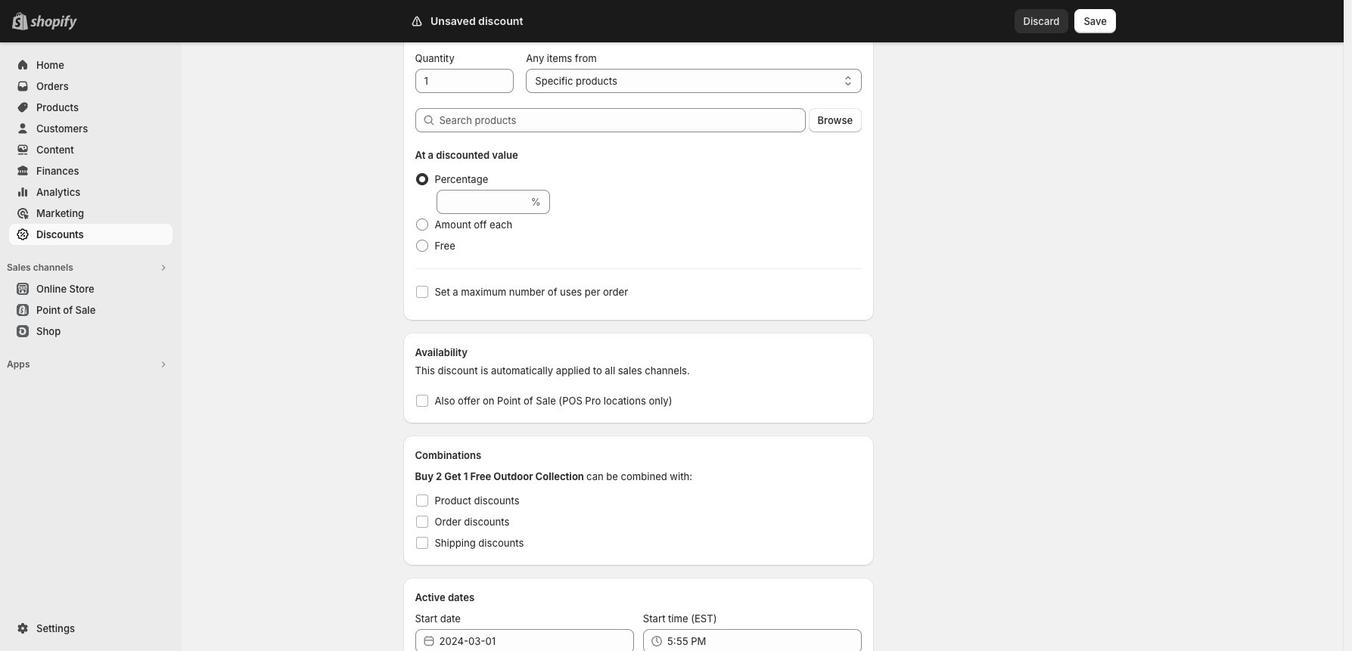 Task type: locate. For each thing, give the bounding box(es) containing it.
Search products text field
[[439, 108, 806, 132]]

YYYY-MM-DD text field
[[439, 630, 634, 652]]

None text field
[[415, 69, 514, 93], [436, 190, 528, 214], [415, 69, 514, 93], [436, 190, 528, 214]]



Task type: describe. For each thing, give the bounding box(es) containing it.
shopify image
[[30, 15, 77, 30]]

Enter time text field
[[667, 630, 862, 652]]



Task type: vqa. For each thing, say whether or not it's contained in the screenshot.
Search products text box
yes



